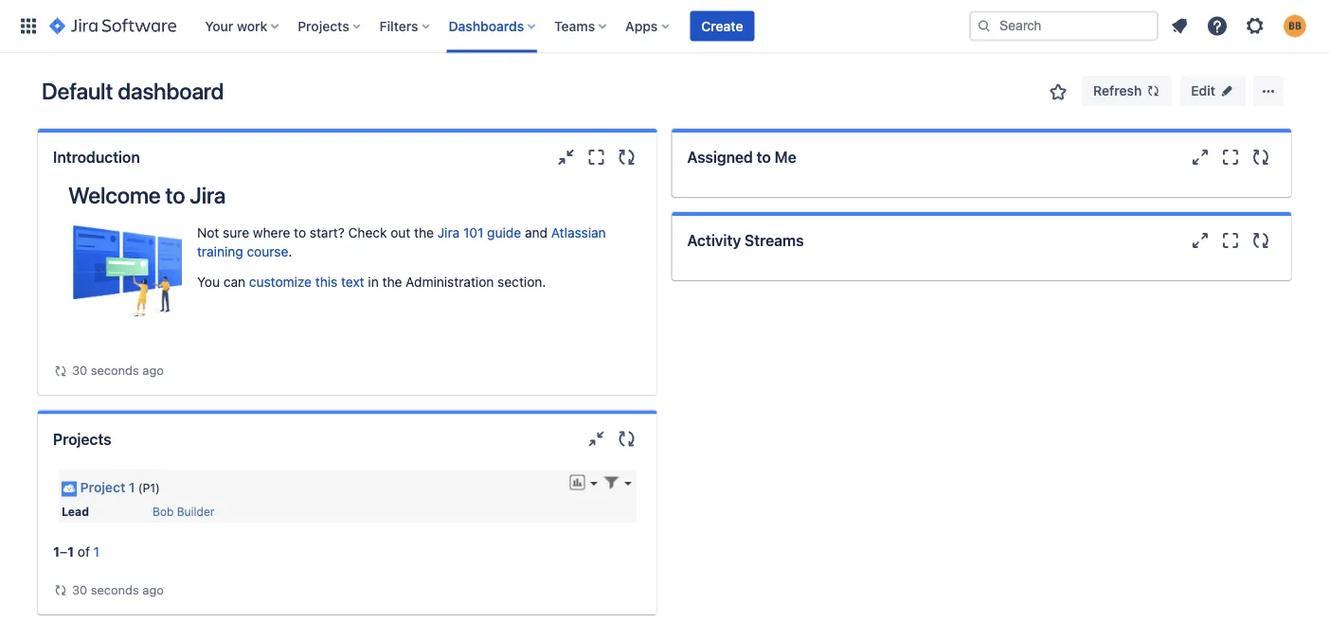 Task type: locate. For each thing, give the bounding box(es) containing it.
30
[[72, 363, 87, 378], [72, 583, 87, 597]]

30 for introduction
[[72, 363, 87, 378]]

ago inside introduction 'region'
[[142, 363, 164, 378]]

jira
[[190, 182, 226, 208], [438, 225, 460, 241]]

2 seconds from the top
[[91, 583, 139, 597]]

2 30 seconds ago from the top
[[72, 583, 164, 597]]

1 vertical spatial seconds
[[91, 583, 139, 597]]

training
[[197, 244, 243, 260]]

1 30 seconds ago from the top
[[72, 363, 164, 378]]

2 vertical spatial to
[[294, 225, 306, 241]]

help image
[[1206, 15, 1229, 37]]

where
[[253, 225, 290, 241]]

seconds
[[91, 363, 139, 378], [91, 583, 139, 597]]

1 vertical spatial an arrow curved in a circular way on the button that refreshes the dashboard image
[[53, 583, 68, 598]]

edit icon image
[[1219, 83, 1235, 99]]

projects up project
[[53, 430, 111, 448]]

seconds inside introduction 'region'
[[91, 363, 139, 378]]

to right welcome on the top left of the page
[[165, 182, 185, 208]]

1 vertical spatial projects
[[53, 430, 111, 448]]

the right 'in'
[[382, 274, 402, 290]]

filters button
[[374, 11, 437, 41]]

1 an arrow curved in a circular way on the button that refreshes the dashboard image from the top
[[53, 364, 68, 379]]

seconds for introduction
[[91, 363, 139, 378]]

customize this text link
[[249, 274, 364, 290]]

settings image
[[1244, 15, 1267, 37]]

30 inside projects region
[[72, 583, 87, 597]]

ago
[[142, 363, 164, 378], [142, 583, 164, 597]]

refresh activity streams image
[[1250, 229, 1272, 252]]

1 horizontal spatial projects
[[298, 18, 349, 34]]

start?
[[310, 225, 345, 241]]

0 vertical spatial ago
[[142, 363, 164, 378]]

to left start?
[[294, 225, 306, 241]]

your work button
[[199, 11, 286, 41]]

0 vertical spatial jira
[[190, 182, 226, 208]]

2 30 from the top
[[72, 583, 87, 597]]

teams
[[554, 18, 595, 34]]

1 vertical spatial 30 seconds ago
[[72, 583, 164, 597]]

more dashboard actions image
[[1257, 80, 1280, 102]]

the
[[414, 225, 434, 241], [382, 274, 402, 290]]

jira software image
[[49, 15, 176, 37], [49, 15, 176, 37]]

0 vertical spatial to
[[757, 148, 771, 166]]

dashboard
[[118, 78, 224, 104]]

1 horizontal spatial jira
[[438, 225, 460, 241]]

0 vertical spatial 30
[[72, 363, 87, 378]]

create button
[[690, 11, 755, 41]]

refresh
[[1094, 83, 1142, 99]]

to for me
[[757, 148, 771, 166]]

0 horizontal spatial the
[[382, 274, 402, 290]]

welcome to jira
[[68, 182, 226, 208]]

welcome
[[68, 182, 161, 208]]

30 seconds ago
[[72, 363, 164, 378], [72, 583, 164, 597]]

0 vertical spatial projects
[[298, 18, 349, 34]]

1 vertical spatial 30
[[72, 583, 87, 597]]

1 vertical spatial to
[[165, 182, 185, 208]]

jira left 101
[[438, 225, 460, 241]]

an arrow curved in a circular way on the button that refreshes the dashboard image for introduction
[[53, 364, 68, 379]]

101
[[463, 225, 484, 241]]

me
[[775, 148, 796, 166]]

0 vertical spatial the
[[414, 225, 434, 241]]

seconds inside projects region
[[91, 583, 139, 597]]

an arrow curved in a circular way on the button that refreshes the dashboard image inside projects region
[[53, 583, 68, 598]]

sure
[[223, 225, 249, 241]]

30 inside introduction 'region'
[[72, 363, 87, 378]]

30 seconds ago inside introduction 'region'
[[72, 363, 164, 378]]

in
[[368, 274, 379, 290]]

primary element
[[11, 0, 969, 53]]

0 horizontal spatial projects
[[53, 430, 111, 448]]

1
[[129, 480, 135, 496], [53, 544, 60, 559], [67, 544, 74, 559], [93, 544, 99, 559]]

2 ago from the top
[[142, 583, 164, 597]]

guide
[[487, 225, 521, 241]]

(p1)
[[138, 481, 160, 495]]

1 ago from the top
[[142, 363, 164, 378]]

30 seconds ago for projects
[[72, 583, 164, 597]]

your
[[205, 18, 233, 34]]

bob
[[153, 505, 174, 518]]

1 seconds from the top
[[91, 363, 139, 378]]

banner
[[0, 0, 1329, 53]]

0 vertical spatial seconds
[[91, 363, 139, 378]]

1 30 from the top
[[72, 363, 87, 378]]

.
[[288, 244, 292, 260]]

bob builder link
[[153, 505, 215, 518]]

to left me
[[757, 148, 771, 166]]

0 vertical spatial 30 seconds ago
[[72, 363, 164, 378]]

0 horizontal spatial to
[[165, 182, 185, 208]]

banner containing your work
[[0, 0, 1329, 53]]

1 horizontal spatial to
[[294, 225, 306, 241]]

Search field
[[969, 11, 1159, 41]]

1 vertical spatial jira
[[438, 225, 460, 241]]

the right out
[[414, 225, 434, 241]]

work
[[237, 18, 267, 34]]

ago inside projects region
[[142, 583, 164, 597]]

assigned to me
[[687, 148, 796, 166]]

introduction
[[53, 148, 140, 166]]

not
[[197, 225, 219, 241]]

projects right the work on the left of page
[[298, 18, 349, 34]]

refresh introduction image
[[615, 146, 638, 169]]

maximize activity streams image
[[1219, 229, 1242, 252]]

atlassian
[[551, 225, 606, 241]]

2 an arrow curved in a circular way on the button that refreshes the dashboard image from the top
[[53, 583, 68, 598]]

you
[[197, 274, 220, 290]]

an arrow curved in a circular way on the button that refreshes the dashboard image for projects
[[53, 583, 68, 598]]

to
[[757, 148, 771, 166], [165, 182, 185, 208], [294, 225, 306, 241]]

0 vertical spatial an arrow curved in a circular way on the button that refreshes the dashboard image
[[53, 364, 68, 379]]

an arrow curved in a circular way on the button that refreshes the dashboard image
[[53, 364, 68, 379], [53, 583, 68, 598]]

out
[[391, 225, 411, 241]]

activity streams
[[687, 232, 804, 250]]

1 – 1 of 1
[[53, 544, 99, 559]]

jira up not
[[190, 182, 226, 208]]

filters
[[380, 18, 418, 34]]

to for jira
[[165, 182, 185, 208]]

1 vertical spatial ago
[[142, 583, 164, 597]]

an arrow curved in a circular way on the button that refreshes the dashboard image inside introduction 'region'
[[53, 364, 68, 379]]

2 horizontal spatial to
[[757, 148, 771, 166]]

notifications image
[[1168, 15, 1191, 37]]

administration
[[406, 274, 494, 290]]

your work
[[205, 18, 267, 34]]

minimize projects image
[[585, 428, 608, 451]]

30 seconds ago for introduction
[[72, 363, 164, 378]]

30 seconds ago inside projects region
[[72, 583, 164, 597]]

projects
[[298, 18, 349, 34], [53, 430, 111, 448]]



Task type: vqa. For each thing, say whether or not it's contained in the screenshot.
30 to the bottom
yes



Task type: describe. For each thing, give the bounding box(es) containing it.
1 vertical spatial the
[[382, 274, 402, 290]]

star default dashboard image
[[1047, 81, 1070, 103]]

text
[[341, 274, 364, 290]]

not sure where to start? check out the jira 101 guide and
[[197, 225, 551, 241]]

refresh image
[[1146, 83, 1161, 99]]

activity
[[687, 232, 741, 250]]

seconds for projects
[[91, 583, 139, 597]]

expand assigned to me image
[[1189, 146, 1212, 169]]

appswitcher icon image
[[17, 15, 40, 37]]

dashboards button
[[443, 11, 543, 41]]

atlassian training course
[[197, 225, 606, 260]]

can
[[223, 274, 245, 290]]

expand activity streams image
[[1189, 229, 1212, 252]]

refresh assigned to me image
[[1250, 146, 1272, 169]]

ago for projects
[[142, 583, 164, 597]]

30 for projects
[[72, 583, 87, 597]]

builder
[[177, 505, 215, 518]]

your profile and settings image
[[1284, 15, 1307, 37]]

customize
[[249, 274, 312, 290]]

refresh button
[[1082, 76, 1172, 106]]

default dashboard
[[42, 78, 224, 104]]

dashboards
[[449, 18, 524, 34]]

bob builder
[[153, 505, 215, 518]]

create
[[701, 18, 743, 34]]

ago for introduction
[[142, 363, 164, 378]]

1 horizontal spatial the
[[414, 225, 434, 241]]

you can customize this text in the administration section.
[[197, 274, 546, 290]]

apps button
[[620, 11, 677, 41]]

maximize assigned to me image
[[1219, 146, 1242, 169]]

projects region
[[53, 464, 642, 600]]

and
[[525, 225, 548, 241]]

–
[[60, 544, 67, 559]]

assigned
[[687, 148, 753, 166]]

lead
[[62, 505, 89, 518]]

search image
[[977, 18, 992, 34]]

edit
[[1191, 83, 1216, 99]]

edit link
[[1180, 76, 1246, 106]]

1 link
[[93, 544, 99, 559]]

project 1 (p1)
[[80, 480, 160, 496]]

introduction region
[[53, 182, 642, 380]]

maximize introduction image
[[585, 146, 608, 169]]

course
[[247, 244, 288, 260]]

projects inside dropdown button
[[298, 18, 349, 34]]

this
[[315, 274, 338, 290]]

jira 101 guide link
[[438, 225, 521, 241]]

project 1 link
[[80, 480, 135, 496]]

of
[[78, 544, 90, 559]]

0 horizontal spatial jira
[[190, 182, 226, 208]]

minimize introduction image
[[555, 146, 577, 169]]

apps
[[625, 18, 658, 34]]

check
[[348, 225, 387, 241]]

atlassian training course link
[[197, 225, 606, 260]]

section.
[[498, 274, 546, 290]]

streams
[[745, 232, 804, 250]]

default
[[42, 78, 113, 104]]

projects button
[[292, 11, 368, 41]]

refresh projects image
[[615, 428, 638, 451]]

teams button
[[549, 11, 614, 41]]

project
[[80, 480, 125, 496]]



